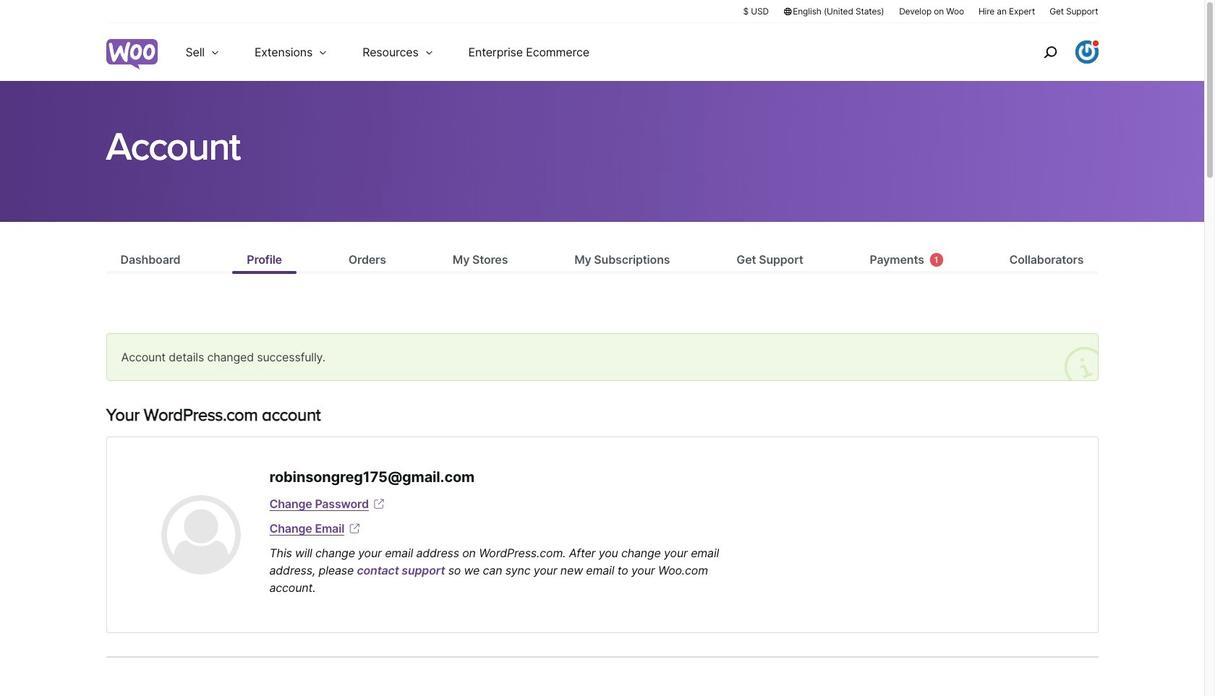 Task type: vqa. For each thing, say whether or not it's contained in the screenshot.
Search icon at right top
yes



Task type: locate. For each thing, give the bounding box(es) containing it.
external link image
[[347, 521, 362, 536]]

search image
[[1038, 41, 1061, 64]]

alert
[[106, 334, 1098, 381]]

service navigation menu element
[[1012, 29, 1098, 76]]

open account menu image
[[1075, 41, 1098, 64]]



Task type: describe. For each thing, give the bounding box(es) containing it.
external link image
[[372, 497, 386, 511]]

gravatar image image
[[161, 495, 240, 575]]



